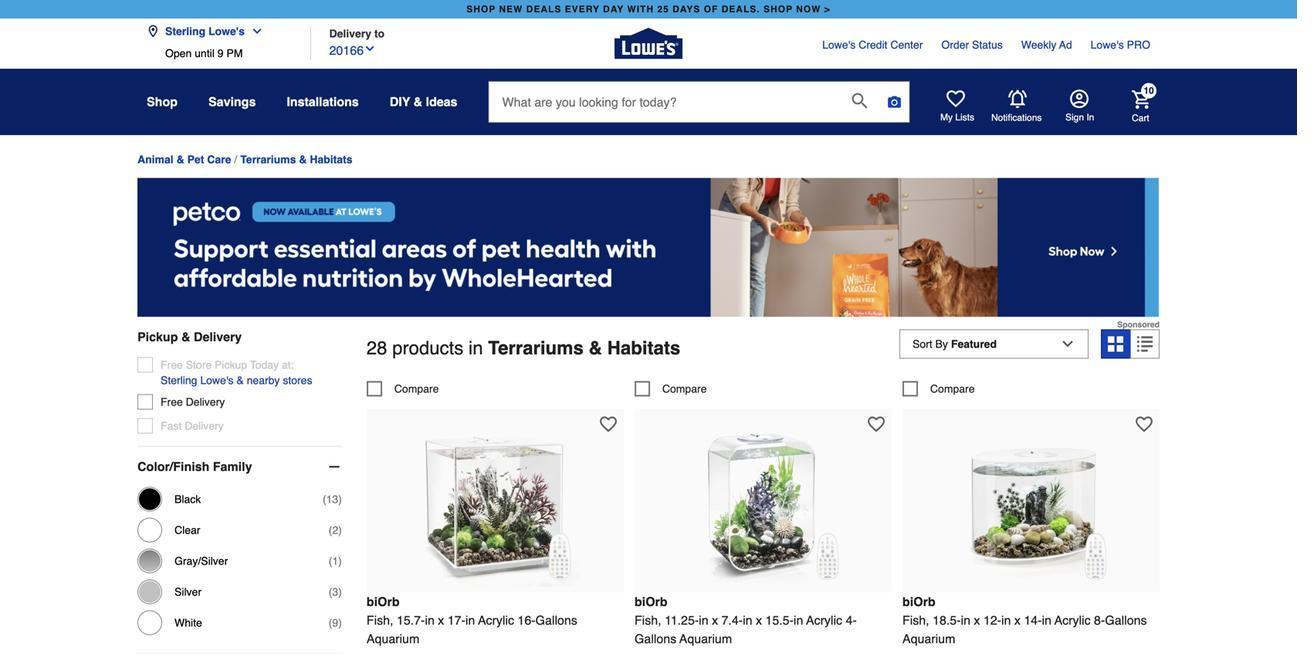 Task type: locate. For each thing, give the bounding box(es) containing it.
1 horizontal spatial 9
[[332, 617, 338, 629]]

x left "15.5-"
[[756, 613, 762, 628]]

in left "15.5-"
[[743, 613, 753, 628]]

2 shop from the left
[[764, 4, 793, 15]]

1 fish, from the left
[[367, 613, 394, 628]]

black
[[175, 493, 201, 506]]

biorb for 11.25-
[[635, 595, 668, 609]]

delivery
[[329, 27, 372, 40], [194, 330, 242, 344], [186, 396, 225, 408], [185, 420, 224, 432]]

1 horizontal spatial gallons
[[635, 632, 677, 646]]

0 horizontal spatial gallons
[[536, 613, 578, 628]]

lowe's down free store pickup today at:
[[200, 374, 234, 387]]

terrariums & habitats link
[[240, 153, 353, 166]]

habitats inside the animal & pet care / terrariums & habitats
[[310, 153, 353, 166]]

pickup up free delivery
[[137, 330, 178, 344]]

gallons for fish, 18.5-in x 12-in x 14-in acrylic 8-gallons aquarium
[[1106, 613, 1147, 628]]

now
[[796, 4, 821, 15]]

0 vertical spatial habitats
[[310, 153, 353, 166]]

1 horizontal spatial terrariums
[[488, 338, 584, 359]]

fish, left 15.7- on the left of page
[[367, 613, 394, 628]]

x left '7.4-'
[[712, 613, 718, 628]]

0 vertical spatial free
[[161, 359, 183, 371]]

sterling lowe's
[[165, 25, 245, 37]]

1 ) from the top
[[338, 493, 342, 506]]

free
[[161, 359, 183, 371], [161, 396, 183, 408]]

until
[[195, 47, 215, 59]]

fish, inside biorb fish, 11.25-in x 7.4-in x 15.5-in acrylic 4- gallons aquarium
[[635, 613, 662, 628]]

biorb fish, 18.5-in x 12-in x 14-in acrylic 8-gallons aquarium image
[[947, 417, 1117, 587]]

8-
[[1095, 613, 1106, 628]]

order status link
[[942, 37, 1003, 53]]

lowe's pro link
[[1091, 37, 1151, 53]]

terrariums
[[240, 153, 296, 166], [488, 338, 584, 359]]

biorb inside biorb fish, 11.25-in x 7.4-in x 15.5-in acrylic 4- gallons aquarium
[[635, 595, 668, 609]]

2 ) from the top
[[338, 524, 342, 537]]

0 horizontal spatial habitats
[[310, 153, 353, 166]]

biorb inside biorb fish, 18.5-in x 12-in x 14-in acrylic 8-gallons aquarium
[[903, 595, 936, 609]]

weekly
[[1022, 39, 1057, 51]]

pickup
[[137, 330, 178, 344], [215, 359, 247, 371]]

) down 3
[[338, 617, 342, 629]]

2 horizontal spatial aquarium
[[903, 632, 956, 646]]

free up fast
[[161, 396, 183, 408]]

0 horizontal spatial terrariums
[[240, 153, 296, 166]]

free left "store"
[[161, 359, 183, 371]]

2 x from the left
[[712, 613, 718, 628]]

biorb up 15.7- on the left of page
[[367, 595, 400, 609]]

chevron down image
[[364, 42, 376, 55]]

1 horizontal spatial shop
[[764, 4, 793, 15]]

20166 button
[[329, 40, 376, 60]]

biorb
[[367, 595, 400, 609], [635, 595, 668, 609], [903, 595, 936, 609]]

lowe's
[[209, 25, 245, 37], [823, 39, 856, 51], [1091, 39, 1125, 51], [200, 374, 234, 387]]

) up ( 3 )
[[338, 555, 342, 567]]

in left 17-
[[425, 613, 435, 628]]

1 vertical spatial pickup
[[215, 359, 247, 371]]

0 vertical spatial terrariums
[[240, 153, 296, 166]]

9 left pm
[[218, 47, 224, 59]]

location image
[[147, 25, 159, 37]]

3 acrylic from the left
[[1055, 613, 1091, 628]]

0 horizontal spatial aquarium
[[367, 632, 420, 646]]

3 compare from the left
[[931, 383, 975, 395]]

aquarium inside biorb fish, 18.5-in x 12-in x 14-in acrylic 8-gallons aquarium
[[903, 632, 956, 646]]

sterling lowe's button
[[147, 16, 270, 47]]

compare for 5014758649 element
[[931, 383, 975, 395]]

5014758683 element
[[635, 381, 707, 397]]

2 horizontal spatial acrylic
[[1055, 613, 1091, 628]]

delivery up fast delivery
[[186, 396, 225, 408]]

3 aquarium from the left
[[903, 632, 956, 646]]

notifications
[[992, 112, 1042, 123]]

2 free from the top
[[161, 396, 183, 408]]

x left 12-
[[974, 613, 981, 628]]

( for 3
[[329, 586, 332, 598]]

x left 14-
[[1015, 613, 1021, 628]]

3 biorb from the left
[[903, 595, 936, 609]]

aquarium inside biorb fish, 11.25-in x 7.4-in x 15.5-in acrylic 4- gallons aquarium
[[680, 632, 732, 646]]

4-
[[846, 613, 857, 628]]

biorb fish, 15.7-in x 17-in acrylic 16-gallons aquarium
[[367, 595, 578, 646]]

) up ( 9 ) on the bottom of the page
[[338, 586, 342, 598]]

habitats
[[310, 153, 353, 166], [608, 338, 681, 359]]

delivery up 20166
[[329, 27, 372, 40]]

0 horizontal spatial pickup
[[137, 330, 178, 344]]

acrylic left 8-
[[1055, 613, 1091, 628]]

sterling
[[165, 25, 206, 37], [161, 374, 197, 387]]

ad
[[1060, 39, 1073, 51]]

1 horizontal spatial pickup
[[215, 359, 247, 371]]

acrylic inside biorb fish, 11.25-in x 7.4-in x 15.5-in acrylic 4- gallons aquarium
[[807, 613, 843, 628]]

biorb inside "biorb fish, 15.7-in x 17-in acrylic 16-gallons aquarium"
[[367, 595, 400, 609]]

status
[[973, 39, 1003, 51]]

2 acrylic from the left
[[807, 613, 843, 628]]

0 horizontal spatial heart outline image
[[600, 416, 617, 433]]

in
[[1087, 112, 1095, 123]]

sign in
[[1066, 112, 1095, 123]]

1 vertical spatial terrariums
[[488, 338, 584, 359]]

pickup up sterling lowe's & nearby stores button
[[215, 359, 247, 371]]

sign in button
[[1066, 90, 1095, 124]]

fish, for fish, 15.7-in x 17-in acrylic 16-gallons aquarium
[[367, 613, 394, 628]]

1
[[332, 555, 338, 567]]

1 vertical spatial free
[[161, 396, 183, 408]]

2 biorb from the left
[[635, 595, 668, 609]]

18.5-
[[933, 613, 961, 628]]

grid view image
[[1108, 336, 1124, 352]]

x for 15.7-
[[438, 613, 444, 628]]

fish, left 18.5-
[[903, 613, 930, 628]]

1 x from the left
[[438, 613, 444, 628]]

x left 17-
[[438, 613, 444, 628]]

fish, inside biorb fish, 18.5-in x 12-in x 14-in acrylic 8-gallons aquarium
[[903, 613, 930, 628]]

acrylic
[[478, 613, 514, 628], [807, 613, 843, 628], [1055, 613, 1091, 628]]

) up ( 1 )
[[338, 524, 342, 537]]

to
[[375, 27, 385, 40]]

1 acrylic from the left
[[478, 613, 514, 628]]

fish, for fish, 11.25-in x 7.4-in x 15.5-in acrylic 4- gallons aquarium
[[635, 613, 662, 628]]

) for ( 2 )
[[338, 524, 342, 537]]

search image
[[852, 93, 868, 108]]

2 horizontal spatial fish,
[[903, 613, 930, 628]]

1 biorb from the left
[[367, 595, 400, 609]]

) up 2
[[338, 493, 342, 506]]

delivery to
[[329, 27, 385, 40]]

1 horizontal spatial acrylic
[[807, 613, 843, 628]]

biorb up 18.5-
[[903, 595, 936, 609]]

9 down 3
[[332, 617, 338, 629]]

animal
[[137, 153, 174, 166]]

gallons inside biorb fish, 11.25-in x 7.4-in x 15.5-in acrylic 4- gallons aquarium
[[635, 632, 677, 646]]

aquarium down 11.25-
[[680, 632, 732, 646]]

free store pickup today at:
[[161, 359, 294, 371]]

aquarium for fish, 18.5-in x 12-in x 14-in acrylic 8-gallons aquarium
[[903, 632, 956, 646]]

17-
[[448, 613, 466, 628]]

sterling up open
[[165, 25, 206, 37]]

x inside "biorb fish, 15.7-in x 17-in acrylic 16-gallons aquarium"
[[438, 613, 444, 628]]

acrylic left 4-
[[807, 613, 843, 628]]

free for free store pickup today at:
[[161, 359, 183, 371]]

open until 9 pm
[[165, 47, 243, 59]]

1 horizontal spatial fish,
[[635, 613, 662, 628]]

animal & pet care link
[[137, 153, 231, 166]]

1 compare from the left
[[395, 383, 439, 395]]

shop
[[467, 4, 496, 15], [764, 4, 793, 15]]

lowe's pro
[[1091, 39, 1151, 51]]

lowe's home improvement lists image
[[947, 90, 966, 108]]

( 1 )
[[329, 555, 342, 567]]

4 x from the left
[[974, 613, 981, 628]]

stores
[[283, 374, 312, 387]]

0 horizontal spatial fish,
[[367, 613, 394, 628]]

3 ) from the top
[[338, 555, 342, 567]]

None search field
[[489, 81, 910, 137]]

my lists
[[941, 112, 975, 123]]

Search Query text field
[[489, 82, 840, 122]]

sterling for sterling lowe's
[[165, 25, 206, 37]]

shop left now
[[764, 4, 793, 15]]

/
[[234, 153, 237, 166]]

aquarium down 18.5-
[[903, 632, 956, 646]]

biorb for 18.5-
[[903, 595, 936, 609]]

4 ) from the top
[[338, 586, 342, 598]]

in left 4-
[[794, 613, 804, 628]]

0 horizontal spatial biorb
[[367, 595, 400, 609]]

acrylic for fish, 11.25-in x 7.4-in x 15.5-in acrylic 4- gallons aquarium
[[807, 613, 843, 628]]

2 fish, from the left
[[635, 613, 662, 628]]

biorb for 15.7-
[[367, 595, 400, 609]]

aquarium inside "biorb fish, 15.7-in x 17-in acrylic 16-gallons aquarium"
[[367, 632, 420, 646]]

credit
[[859, 39, 888, 51]]

lowe's left pro
[[1091, 39, 1125, 51]]

fish,
[[367, 613, 394, 628], [635, 613, 662, 628], [903, 613, 930, 628]]

free for free delivery
[[161, 396, 183, 408]]

2 horizontal spatial compare
[[931, 383, 975, 395]]

gallons
[[536, 613, 578, 628], [1106, 613, 1147, 628], [635, 632, 677, 646]]

heart outline image
[[600, 416, 617, 433], [1136, 416, 1153, 433]]

compare inside 5014758691 element
[[395, 383, 439, 395]]

0 horizontal spatial compare
[[395, 383, 439, 395]]

shop new deals every day with 25 days of deals. shop now > link
[[464, 0, 834, 19]]

1 heart outline image from the left
[[600, 416, 617, 433]]

)
[[338, 493, 342, 506], [338, 524, 342, 537], [338, 555, 342, 567], [338, 586, 342, 598], [338, 617, 342, 629]]

2 horizontal spatial gallons
[[1106, 613, 1147, 628]]

2 compare from the left
[[663, 383, 707, 395]]

) for ( 13 )
[[338, 493, 342, 506]]

of
[[704, 4, 719, 15]]

diy & ideas button
[[390, 88, 458, 116]]

aquarium down 15.7- on the left of page
[[367, 632, 420, 646]]

biorb fish, 18.5-in x 12-in x 14-in acrylic 8-gallons aquarium
[[903, 595, 1147, 646]]

family
[[213, 460, 252, 474]]

compare inside 5014758649 element
[[931, 383, 975, 395]]

in left 8-
[[1042, 613, 1052, 628]]

&
[[414, 95, 423, 109], [177, 153, 184, 166], [299, 153, 307, 166], [181, 330, 190, 344], [589, 338, 602, 359], [237, 374, 244, 387]]

compare inside "5014758683" element
[[663, 383, 707, 395]]

1 horizontal spatial habitats
[[608, 338, 681, 359]]

1 shop from the left
[[467, 4, 496, 15]]

new
[[499, 4, 523, 15]]

sterling down "store"
[[161, 374, 197, 387]]

1 free from the top
[[161, 359, 183, 371]]

x
[[438, 613, 444, 628], [712, 613, 718, 628], [756, 613, 762, 628], [974, 613, 981, 628], [1015, 613, 1021, 628]]

5 x from the left
[[1015, 613, 1021, 628]]

deals
[[527, 4, 562, 15]]

1 horizontal spatial aquarium
[[680, 632, 732, 646]]

ideas
[[426, 95, 458, 109]]

1 horizontal spatial heart outline image
[[1136, 416, 1153, 433]]

fish, inside "biorb fish, 15.7-in x 17-in acrylic 16-gallons aquarium"
[[367, 613, 394, 628]]

acrylic left 16-
[[478, 613, 514, 628]]

( 13 )
[[323, 493, 342, 506]]

installations button
[[287, 88, 359, 116]]

color/finish
[[137, 460, 210, 474]]

gallons inside biorb fish, 18.5-in x 12-in x 14-in acrylic 8-gallons aquarium
[[1106, 613, 1147, 628]]

1 vertical spatial sterling
[[161, 374, 197, 387]]

habitats down installations button
[[310, 153, 353, 166]]

1 horizontal spatial compare
[[663, 383, 707, 395]]

aquarium for fish, 11.25-in x 7.4-in x 15.5-in acrylic 4- gallons aquarium
[[680, 632, 732, 646]]

weekly ad link
[[1022, 37, 1073, 53]]

gallons inside "biorb fish, 15.7-in x 17-in acrylic 16-gallons aquarium"
[[536, 613, 578, 628]]

in
[[469, 338, 483, 359], [425, 613, 435, 628], [466, 613, 475, 628], [699, 613, 709, 628], [743, 613, 753, 628], [794, 613, 804, 628], [961, 613, 971, 628], [1002, 613, 1011, 628], [1042, 613, 1052, 628]]

11.25-
[[665, 613, 699, 628]]

shop left new
[[467, 4, 496, 15]]

biorb up 11.25-
[[635, 595, 668, 609]]

0 vertical spatial pickup
[[137, 330, 178, 344]]

0 horizontal spatial 9
[[218, 47, 224, 59]]

every
[[565, 4, 600, 15]]

5 ) from the top
[[338, 617, 342, 629]]

2 aquarium from the left
[[680, 632, 732, 646]]

acrylic inside biorb fish, 18.5-in x 12-in x 14-in acrylic 8-gallons aquarium
[[1055, 613, 1091, 628]]

x for 18.5-
[[974, 613, 981, 628]]

1 aquarium from the left
[[367, 632, 420, 646]]

biorb fish, 15.7-in x 17-in acrylic 16-gallons aquarium image
[[410, 417, 580, 587]]

fish, left 11.25-
[[635, 613, 662, 628]]

1 horizontal spatial biorb
[[635, 595, 668, 609]]

habitats up "5014758683" element
[[608, 338, 681, 359]]

) for ( 3 )
[[338, 586, 342, 598]]

my
[[941, 112, 953, 123]]

3 fish, from the left
[[903, 613, 930, 628]]

0 horizontal spatial acrylic
[[478, 613, 514, 628]]

0 horizontal spatial shop
[[467, 4, 496, 15]]

2 horizontal spatial biorb
[[903, 595, 936, 609]]

0 vertical spatial sterling
[[165, 25, 206, 37]]



Task type: vqa. For each thing, say whether or not it's contained in the screenshot.


Task type: describe. For each thing, give the bounding box(es) containing it.
white
[[175, 617, 202, 629]]

pickup & delivery
[[137, 330, 242, 344]]

lowe's home improvement notification center image
[[1009, 90, 1027, 108]]

fast delivery
[[161, 420, 224, 432]]

center
[[891, 39, 923, 51]]

>
[[825, 4, 831, 15]]

biorb fish, 11.25-in x 7.4-in x 15.5-in acrylic 4-gallons aquarium image
[[679, 417, 848, 587]]

7.4-
[[722, 613, 743, 628]]

3
[[332, 586, 338, 598]]

15.7-
[[397, 613, 425, 628]]

in left '7.4-'
[[699, 613, 709, 628]]

gallons for fish, 11.25-in x 7.4-in x 15.5-in acrylic 4- gallons aquarium
[[635, 632, 677, 646]]

shop new deals every day with 25 days of deals. shop now >
[[467, 4, 831, 15]]

) for ( 9 )
[[338, 617, 342, 629]]

in right products
[[469, 338, 483, 359]]

25
[[658, 4, 670, 15]]

deals.
[[722, 4, 761, 15]]

0 vertical spatial 9
[[218, 47, 224, 59]]

5014758691 element
[[367, 381, 439, 397]]

1 vertical spatial 9
[[332, 617, 338, 629]]

( 9 )
[[329, 617, 342, 629]]

savings button
[[209, 88, 256, 116]]

fast
[[161, 420, 182, 432]]

order status
[[942, 39, 1003, 51]]

delivery up free store pickup today at:
[[194, 330, 242, 344]]

sterling lowe's & nearby stores button
[[161, 373, 312, 388]]

pro
[[1128, 39, 1151, 51]]

lowe's credit center
[[823, 39, 923, 51]]

minus image
[[327, 459, 342, 475]]

sign
[[1066, 112, 1085, 123]]

) for ( 1 )
[[338, 555, 342, 567]]

savings
[[209, 95, 256, 109]]

lowe's credit center link
[[823, 37, 923, 53]]

13
[[326, 493, 338, 506]]

x for 11.25-
[[712, 613, 718, 628]]

28
[[367, 338, 387, 359]]

at:
[[282, 359, 294, 371]]

acrylic inside "biorb fish, 15.7-in x 17-in acrylic 16-gallons aquarium"
[[478, 613, 514, 628]]

shop
[[147, 95, 178, 109]]

sterling for sterling lowe's & nearby stores
[[161, 374, 197, 387]]

weekly ad
[[1022, 39, 1073, 51]]

store
[[186, 359, 212, 371]]

delivery down free delivery
[[185, 420, 224, 432]]

diy
[[390, 95, 410, 109]]

20166
[[329, 43, 364, 58]]

lists
[[956, 112, 975, 123]]

5014758649 element
[[903, 381, 975, 397]]

advertisement region
[[137, 178, 1160, 330]]

pet
[[187, 153, 204, 166]]

2 heart outline image from the left
[[1136, 416, 1153, 433]]

gray/silver
[[175, 555, 228, 567]]

nearby
[[247, 374, 280, 387]]

chevron down image
[[245, 25, 263, 37]]

( 2 )
[[329, 524, 342, 537]]

1 vertical spatial habitats
[[608, 338, 681, 359]]

silver
[[175, 586, 202, 598]]

in left 16-
[[466, 613, 475, 628]]

( for 2
[[329, 524, 332, 537]]

lowe's home improvement cart image
[[1132, 90, 1151, 109]]

color/finish family button
[[137, 447, 342, 487]]

clear
[[175, 524, 200, 537]]

pm
[[227, 47, 243, 59]]

day
[[603, 4, 624, 15]]

heart outline image
[[868, 416, 885, 433]]

( for 13
[[323, 493, 326, 506]]

shop button
[[147, 88, 178, 116]]

terrariums inside the animal & pet care / terrariums & habitats
[[240, 153, 296, 166]]

camera image
[[887, 94, 903, 110]]

( for 1
[[329, 555, 332, 567]]

15.5-
[[766, 613, 794, 628]]

with
[[628, 4, 654, 15]]

compare for "5014758683" element
[[663, 383, 707, 395]]

28 products in terrariums & habitats
[[367, 338, 681, 359]]

animal & pet care / terrariums & habitats
[[137, 153, 353, 166]]

lowe's up pm
[[209, 25, 245, 37]]

in left 12-
[[961, 613, 971, 628]]

order
[[942, 39, 970, 51]]

list view image
[[1138, 336, 1153, 352]]

3 x from the left
[[756, 613, 762, 628]]

lowe's home improvement account image
[[1071, 90, 1089, 108]]

days
[[673, 4, 701, 15]]

14-
[[1025, 613, 1042, 628]]

cart
[[1132, 113, 1150, 123]]

lowe's left credit
[[823, 39, 856, 51]]

installations
[[287, 95, 359, 109]]

( for 9
[[329, 617, 332, 629]]

2
[[332, 524, 338, 537]]

diy & ideas
[[390, 95, 458, 109]]

free delivery
[[161, 396, 225, 408]]

10
[[1144, 85, 1155, 96]]

in left 14-
[[1002, 613, 1011, 628]]

care
[[207, 153, 231, 166]]

16-
[[518, 613, 536, 628]]

open
[[165, 47, 192, 59]]

lowe's home improvement logo image
[[615, 10, 683, 78]]

compare for 5014758691 element
[[395, 383, 439, 395]]

fish, for fish, 18.5-in x 12-in x 14-in acrylic 8-gallons aquarium
[[903, 613, 930, 628]]

color/finish family
[[137, 460, 252, 474]]

my lists link
[[941, 90, 975, 124]]

acrylic for fish, 18.5-in x 12-in x 14-in acrylic 8-gallons aquarium
[[1055, 613, 1091, 628]]

products
[[393, 338, 464, 359]]



